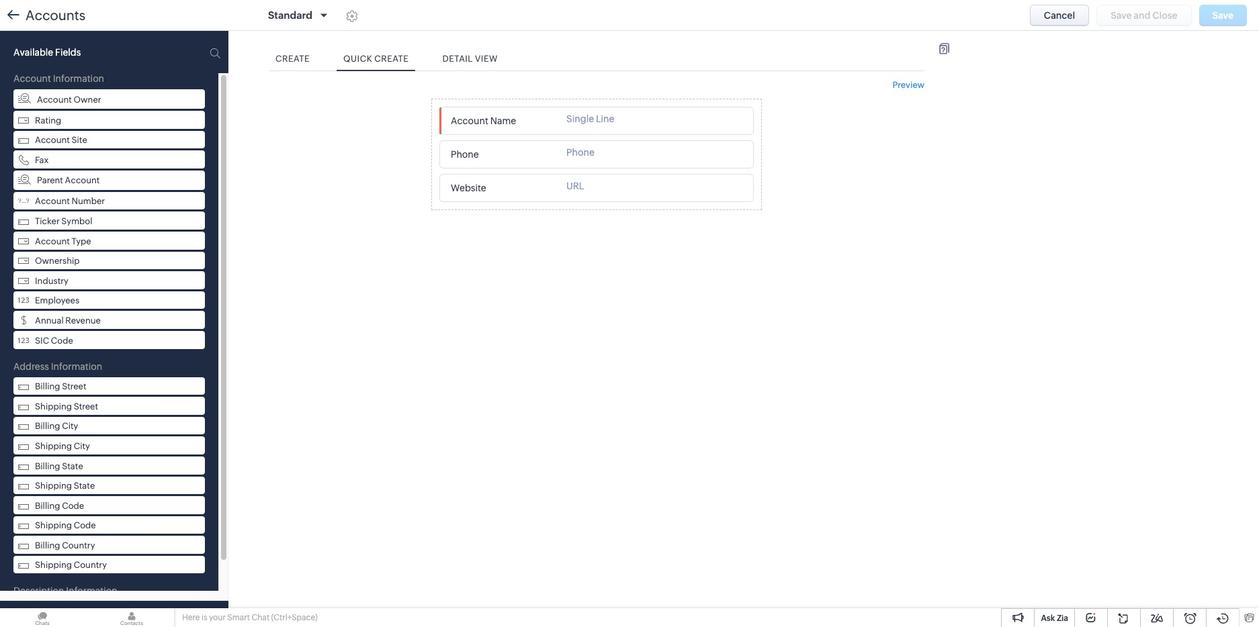 Task type: vqa. For each thing, say whether or not it's contained in the screenshot.
second 10 from left
no



Task type: locate. For each thing, give the bounding box(es) containing it.
quick create
[[344, 54, 409, 64]]

None button
[[1031, 5, 1090, 26]]

information for address information
[[51, 361, 102, 372]]

0 vertical spatial state
[[62, 462, 83, 472]]

shipping for shipping country
[[35, 561, 72, 571]]

code up billing country at the left of page
[[74, 521, 96, 531]]

detail
[[443, 54, 473, 64]]

city down shipping street
[[62, 422, 78, 432]]

billing street
[[35, 382, 86, 392]]

billing code
[[35, 501, 84, 511]]

create right the quick
[[375, 54, 409, 64]]

2 billing from the top
[[35, 422, 60, 432]]

zia
[[1058, 615, 1069, 624]]

state up shipping state
[[62, 462, 83, 472]]

chats image
[[0, 609, 85, 628]]

1 shipping from the top
[[35, 402, 72, 412]]

billing down shipping code at the left of the page
[[35, 541, 60, 551]]

0 vertical spatial code
[[51, 336, 73, 346]]

street
[[62, 382, 86, 392], [74, 402, 98, 412]]

3 billing from the top
[[35, 462, 60, 472]]

0 vertical spatial street
[[62, 382, 86, 392]]

account for site
[[35, 135, 70, 145]]

smart
[[227, 614, 250, 623]]

1 vertical spatial information
[[51, 361, 102, 372]]

shipping
[[35, 402, 72, 412], [35, 442, 72, 452], [35, 481, 72, 492], [35, 521, 72, 531], [35, 561, 72, 571]]

account down available
[[13, 73, 51, 84]]

billing down shipping city
[[35, 462, 60, 472]]

0 vertical spatial information
[[53, 73, 104, 84]]

city
[[62, 422, 78, 432], [74, 442, 90, 452]]

create
[[276, 54, 310, 64], [375, 54, 409, 64]]

3 shipping from the top
[[35, 481, 72, 492]]

0 vertical spatial city
[[62, 422, 78, 432]]

account down account information
[[37, 94, 72, 105]]

ticker
[[35, 216, 60, 227]]

account type
[[35, 236, 91, 246]]

country for shipping country
[[74, 561, 107, 571]]

state
[[62, 462, 83, 472], [74, 481, 95, 492]]

account down rating
[[35, 135, 70, 145]]

4 shipping from the top
[[35, 521, 72, 531]]

0 horizontal spatial create
[[276, 54, 310, 64]]

parent account
[[37, 176, 100, 186]]

shipping for shipping city
[[35, 442, 72, 452]]

street up shipping street
[[62, 382, 86, 392]]

shipping street
[[35, 402, 98, 412]]

view
[[475, 54, 498, 64]]

standard
[[268, 9, 313, 21]]

code
[[51, 336, 73, 346], [62, 501, 84, 511], [74, 521, 96, 531]]

billing up shipping city
[[35, 422, 60, 432]]

country for billing country
[[62, 541, 95, 551]]

account up the ticker
[[35, 197, 70, 207]]

account for number
[[35, 197, 70, 207]]

your
[[209, 614, 226, 623]]

description information
[[13, 587, 118, 597]]

account owner
[[37, 94, 101, 105]]

billing down address information
[[35, 382, 60, 392]]

country up shipping country
[[62, 541, 95, 551]]

billing for billing code
[[35, 501, 60, 511]]

create down standard
[[276, 54, 310, 64]]

code up shipping code at the left of the page
[[62, 501, 84, 511]]

0 vertical spatial country
[[62, 541, 95, 551]]

shipping up the billing city
[[35, 402, 72, 412]]

description
[[13, 587, 64, 597]]

1 horizontal spatial create
[[375, 54, 409, 64]]

symbol
[[61, 216, 92, 227]]

account up ownership
[[35, 236, 70, 246]]

preview
[[893, 80, 925, 90]]

account for type
[[35, 236, 70, 246]]

1 vertical spatial city
[[74, 442, 90, 452]]

shipping down the billing code
[[35, 521, 72, 531]]

2 shipping from the top
[[35, 442, 72, 452]]

shipping state
[[35, 481, 95, 492]]

1 vertical spatial street
[[74, 402, 98, 412]]

state up the billing code
[[74, 481, 95, 492]]

2 vertical spatial information
[[66, 587, 118, 597]]

shipping down billing country at the left of page
[[35, 561, 72, 571]]

information for account information
[[53, 73, 104, 84]]

None field
[[447, 112, 557, 130], [447, 146, 557, 164], [447, 180, 557, 198], [447, 112, 557, 130], [447, 146, 557, 164], [447, 180, 557, 198]]

billing for billing country
[[35, 541, 60, 551]]

2 create from the left
[[375, 54, 409, 64]]

information
[[53, 73, 104, 84], [51, 361, 102, 372], [66, 587, 118, 597]]

available fields
[[13, 47, 81, 58]]

1 vertical spatial country
[[74, 561, 107, 571]]

state for shipping state
[[74, 481, 95, 492]]

code for sic code
[[51, 336, 73, 346]]

create link
[[269, 47, 317, 71]]

2 vertical spatial code
[[74, 521, 96, 531]]

country
[[62, 541, 95, 551], [74, 561, 107, 571]]

city up the billing state
[[74, 442, 90, 452]]

annual
[[35, 316, 64, 326]]

billing
[[35, 382, 60, 392], [35, 422, 60, 432], [35, 462, 60, 472], [35, 501, 60, 511], [35, 541, 60, 551]]

billing down shipping state
[[35, 501, 60, 511]]

5 shipping from the top
[[35, 561, 72, 571]]

code right the "sic" at the left
[[51, 336, 73, 346]]

detail view
[[443, 54, 498, 64]]

shipping down the billing city
[[35, 442, 72, 452]]

fields
[[55, 47, 81, 58]]

code for billing code
[[62, 501, 84, 511]]

street down billing street at bottom left
[[74, 402, 98, 412]]

shipping down the billing state
[[35, 481, 72, 492]]

account
[[13, 73, 51, 84], [37, 94, 72, 105], [35, 135, 70, 145], [65, 176, 100, 186], [35, 197, 70, 207], [35, 236, 70, 246]]

type
[[72, 236, 91, 246]]

1 billing from the top
[[35, 382, 60, 392]]

information down shipping country
[[66, 587, 118, 597]]

1 vertical spatial state
[[74, 481, 95, 492]]

4 billing from the top
[[35, 501, 60, 511]]

information up owner on the top of page
[[53, 73, 104, 84]]

1 vertical spatial code
[[62, 501, 84, 511]]

5 billing from the top
[[35, 541, 60, 551]]

code for shipping code
[[74, 521, 96, 531]]

country down billing country at the left of page
[[74, 561, 107, 571]]

information up billing street at bottom left
[[51, 361, 102, 372]]



Task type: describe. For each thing, give the bounding box(es) containing it.
account number
[[35, 197, 105, 207]]

ask zia
[[1042, 615, 1069, 624]]

city for billing city
[[62, 422, 78, 432]]

address
[[13, 361, 49, 372]]

account up number
[[65, 176, 100, 186]]

parent
[[37, 176, 63, 186]]

revenue
[[65, 316, 101, 326]]

billing city
[[35, 422, 78, 432]]

ticker symbol
[[35, 216, 92, 227]]

chat
[[252, 614, 270, 623]]

account information
[[13, 73, 104, 84]]

detail view link
[[436, 47, 505, 71]]

is
[[202, 614, 207, 623]]

street for billing street
[[62, 382, 86, 392]]

shipping code
[[35, 521, 96, 531]]

1 create from the left
[[276, 54, 310, 64]]

industry
[[35, 276, 68, 286]]

(ctrl+space)
[[271, 614, 318, 623]]

address information
[[13, 361, 102, 372]]

accounts
[[26, 7, 86, 23]]

number
[[72, 197, 105, 207]]

billing for billing state
[[35, 462, 60, 472]]

shipping for shipping code
[[35, 521, 72, 531]]

here is your smart chat (ctrl+space)
[[182, 614, 318, 623]]

employees
[[35, 296, 79, 306]]

state for billing state
[[62, 462, 83, 472]]

shipping for shipping street
[[35, 402, 72, 412]]

contacts image
[[89, 609, 174, 628]]

shipping city
[[35, 442, 90, 452]]

information for description information
[[66, 587, 118, 597]]

quick
[[344, 54, 373, 64]]

sic
[[35, 336, 49, 346]]

street for shipping street
[[74, 402, 98, 412]]

billing for billing city
[[35, 422, 60, 432]]

owner
[[74, 94, 101, 105]]

billing for billing street
[[35, 382, 60, 392]]

site
[[72, 135, 87, 145]]

ask
[[1042, 615, 1056, 624]]

available
[[13, 47, 53, 58]]

city for shipping city
[[74, 442, 90, 452]]

ownership
[[35, 256, 80, 266]]

rating
[[35, 115, 61, 125]]

account site
[[35, 135, 87, 145]]

billing country
[[35, 541, 95, 551]]

sic code
[[35, 336, 73, 346]]

account for information
[[13, 73, 51, 84]]

shipping for shipping state
[[35, 481, 72, 492]]

billing state
[[35, 462, 83, 472]]

quick create link
[[337, 47, 416, 71]]

shipping country
[[35, 561, 107, 571]]

annual revenue
[[35, 316, 101, 326]]

here
[[182, 614, 200, 623]]

fax
[[35, 155, 49, 165]]

account for owner
[[37, 94, 72, 105]]



